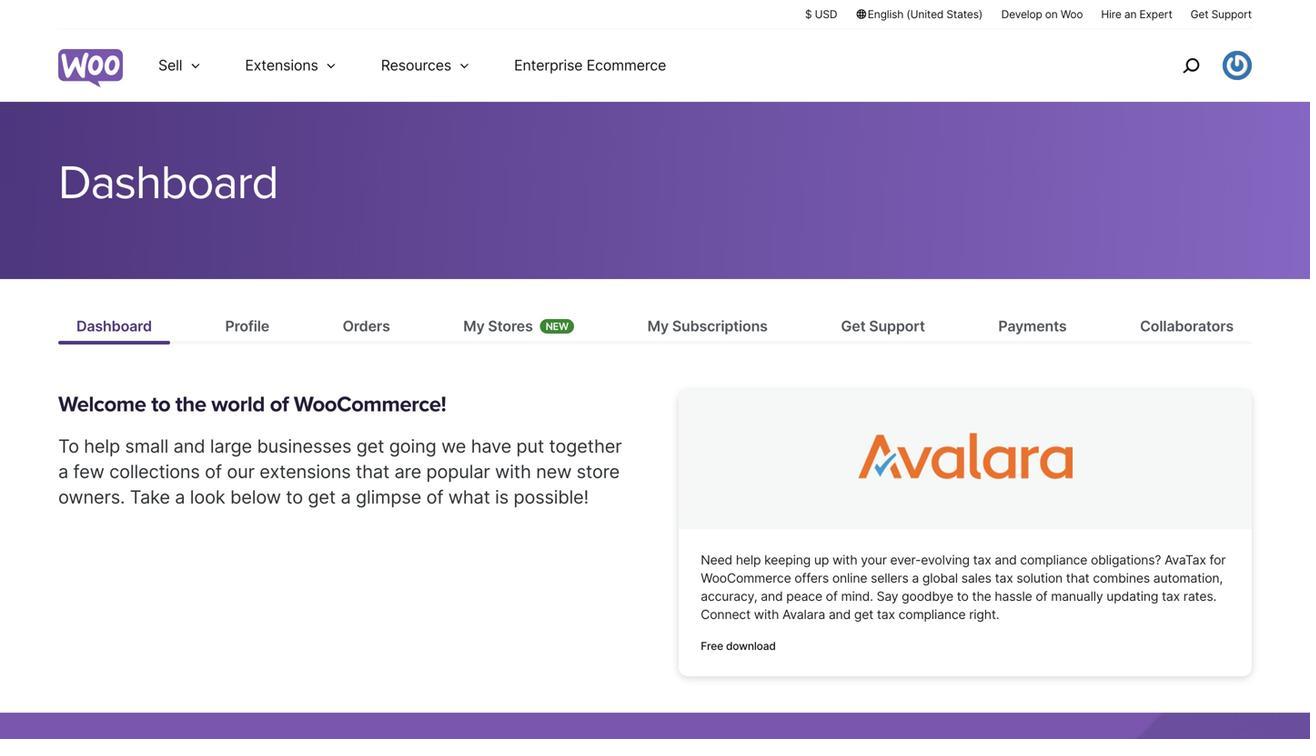 Task type: vqa. For each thing, say whether or not it's contained in the screenshot.
keeping at bottom right
yes



Task type: describe. For each thing, give the bounding box(es) containing it.
few
[[73, 461, 104, 483]]

need help keeping up with your ever-evolving tax and compliance obligations? avatax for woocommerce offers online sellers a global sales tax solution that combines automation, accuracy, and peace of mind. say goodbye to the hassle of manually updating tax rates. connect with avalara and get tax compliance right.
[[701, 553, 1226, 623]]

0 horizontal spatial get support
[[841, 318, 925, 336]]

global
[[923, 571, 958, 587]]

enterprise ecommerce
[[514, 56, 667, 74]]

extensions
[[245, 56, 318, 74]]

connect
[[701, 608, 751, 623]]

collections
[[109, 461, 200, 483]]

hassle
[[995, 590, 1033, 605]]

welcome to the world of woocommerce!
[[58, 392, 446, 418]]

peace
[[787, 590, 823, 605]]

updating
[[1107, 590, 1159, 605]]

online
[[833, 571, 868, 587]]

subscriptions
[[672, 318, 768, 336]]

is
[[495, 487, 509, 509]]

and up hassle
[[995, 553, 1017, 569]]

0 vertical spatial get
[[1191, 8, 1209, 21]]

my for my subscriptions
[[648, 318, 669, 336]]

welcome
[[58, 392, 146, 418]]

rates.
[[1184, 590, 1217, 605]]

0 horizontal spatial get
[[308, 487, 336, 509]]

we
[[442, 436, 466, 458]]

0 vertical spatial get support link
[[1191, 6, 1252, 22]]

my subscriptions link
[[630, 316, 786, 341]]

1 vertical spatial get
[[841, 318, 866, 336]]

your
[[861, 553, 887, 569]]

hire
[[1102, 8, 1122, 21]]

a left 'few'
[[58, 461, 68, 483]]

tax down automation,
[[1162, 590, 1181, 605]]

0 vertical spatial compliance
[[1021, 553, 1088, 569]]

collaborators
[[1141, 318, 1234, 336]]

the inside need help keeping up with your ever-evolving tax and compliance obligations? avatax for woocommerce offers online sellers a global sales tax solution that combines automation, accuracy, and peace of mind. say goodbye to the hassle of manually updating tax rates. connect with avalara and get tax compliance right.
[[973, 590, 992, 605]]

woo
[[1061, 8, 1083, 21]]

offers
[[795, 571, 829, 587]]

keeping
[[765, 553, 811, 569]]

on
[[1046, 8, 1058, 21]]

sales
[[962, 571, 992, 587]]

1 vertical spatial with
[[833, 553, 858, 569]]

a left look
[[175, 487, 185, 509]]

1 vertical spatial get support link
[[823, 316, 944, 341]]

of right world
[[270, 392, 289, 418]]

dashboard inside "dashboard" link
[[76, 318, 152, 336]]

of up look
[[205, 461, 222, 483]]

sell
[[158, 56, 182, 74]]

of down solution in the right of the page
[[1036, 590, 1048, 605]]

free download
[[701, 640, 776, 654]]

what
[[449, 487, 490, 509]]

orders
[[343, 318, 390, 336]]

store
[[577, 461, 620, 483]]

popular
[[426, 461, 490, 483]]

and down mind.
[[829, 608, 851, 623]]

english (united states) button
[[856, 6, 984, 22]]

0 vertical spatial get
[[357, 436, 384, 458]]

resources button
[[359, 29, 492, 102]]

tax down say
[[877, 608, 896, 623]]

need
[[701, 553, 733, 569]]

payments
[[999, 318, 1067, 336]]

1 vertical spatial support
[[869, 318, 925, 336]]

new
[[546, 321, 569, 333]]

my subscriptions
[[648, 318, 768, 336]]

expert
[[1140, 8, 1173, 21]]

enterprise ecommerce link
[[492, 29, 688, 102]]

our
[[227, 461, 255, 483]]

say
[[877, 590, 899, 605]]

ecommerce
[[587, 56, 667, 74]]

small
[[125, 436, 169, 458]]

0 vertical spatial to
[[151, 392, 170, 418]]

sell button
[[137, 29, 223, 102]]

businesses
[[257, 436, 352, 458]]

sellers
[[871, 571, 909, 587]]

collaborators link
[[1122, 316, 1252, 341]]

tax up sales
[[974, 553, 992, 569]]

that inside need help keeping up with your ever-evolving tax and compliance obligations? avatax for woocommerce offers online sellers a global sales tax solution that combines automation, accuracy, and peace of mind. say goodbye to the hassle of manually updating tax rates. connect with avalara and get tax compliance right.
[[1067, 571, 1090, 587]]

0 vertical spatial get support
[[1191, 8, 1252, 21]]

download
[[726, 640, 776, 654]]

open account menu image
[[1223, 51, 1252, 80]]

new
[[536, 461, 572, 483]]

to inside to help small and large businesses get going we have put together a few collections    of our extensions that are popular with new store owners. take    a look below to get a glimpse of what is possible!
[[286, 487, 303, 509]]

develop on woo link
[[1002, 6, 1083, 22]]

accuracy,
[[701, 590, 758, 605]]

profile
[[225, 318, 269, 336]]

payments link
[[981, 316, 1085, 341]]

2 vertical spatial with
[[754, 608, 779, 623]]

dashboard link
[[58, 316, 170, 341]]

my for my stores
[[464, 318, 485, 336]]

to inside need help keeping up with your ever-evolving tax and compliance obligations? avatax for woocommerce offers online sellers a global sales tax solution that combines automation, accuracy, and peace of mind. say goodbye to the hassle of manually updating tax rates. connect with avalara and get tax compliance right.
[[957, 590, 969, 605]]

world
[[211, 392, 265, 418]]

and inside to help small and large businesses get going we have put together a few collections    of our extensions that are popular with new store owners. take    a look below to get a glimpse of what is possible!
[[173, 436, 205, 458]]

(united
[[907, 8, 944, 21]]

tax up hassle
[[995, 571, 1014, 587]]

usd
[[815, 8, 838, 21]]

0 vertical spatial support
[[1212, 8, 1252, 21]]

$ usd button
[[805, 6, 838, 22]]

orders link
[[325, 316, 408, 341]]

together
[[549, 436, 622, 458]]

evolving
[[921, 553, 970, 569]]



Task type: locate. For each thing, give the bounding box(es) containing it.
take
[[130, 487, 170, 509]]

2 vertical spatial get
[[855, 608, 874, 623]]

to help small and large businesses get going we have put together a few collections    of our extensions that are popular with new store owners. take    a look below to get a glimpse of what is possible!
[[58, 436, 622, 509]]

1 horizontal spatial get
[[357, 436, 384, 458]]

$ usd
[[805, 8, 838, 21]]

0 vertical spatial with
[[495, 461, 531, 483]]

to
[[58, 436, 79, 458]]

automation,
[[1154, 571, 1223, 587]]

0 horizontal spatial get
[[841, 318, 866, 336]]

and down woocommerce
[[761, 590, 783, 605]]

1 vertical spatial compliance
[[899, 608, 966, 623]]

1 horizontal spatial help
[[736, 553, 761, 569]]

with up online
[[833, 553, 858, 569]]

a down ever- on the bottom right of the page
[[912, 571, 919, 587]]

goodbye
[[902, 590, 954, 605]]

support
[[1212, 8, 1252, 21], [869, 318, 925, 336]]

compliance down goodbye
[[899, 608, 966, 623]]

get
[[1191, 8, 1209, 21], [841, 318, 866, 336]]

0 vertical spatial dashboard
[[58, 155, 278, 212]]

my left the "subscriptions"
[[648, 318, 669, 336]]

woocommerce
[[701, 571, 791, 587]]

obligations?
[[1091, 553, 1162, 569]]

the up right.
[[973, 590, 992, 605]]

1 vertical spatial dashboard
[[76, 318, 152, 336]]

1 horizontal spatial support
[[1212, 8, 1252, 21]]

large
[[210, 436, 252, 458]]

0 horizontal spatial with
[[495, 461, 531, 483]]

extensions button
[[223, 29, 359, 102]]

avatax
[[1165, 553, 1207, 569]]

that inside to help small and large businesses get going we have put together a few collections    of our extensions that are popular with new store owners. take    a look below to get a glimpse of what is possible!
[[356, 461, 390, 483]]

a left glimpse
[[341, 487, 351, 509]]

to down sales
[[957, 590, 969, 605]]

hire an expert
[[1102, 8, 1173, 21]]

of left the what on the bottom left of page
[[426, 487, 444, 509]]

1 vertical spatial help
[[736, 553, 761, 569]]

help up woocommerce
[[736, 553, 761, 569]]

search image
[[1177, 51, 1206, 80]]

2 horizontal spatial with
[[833, 553, 858, 569]]

that up glimpse
[[356, 461, 390, 483]]

1 horizontal spatial my
[[648, 318, 669, 336]]

get support link
[[1191, 6, 1252, 22], [823, 316, 944, 341]]

dashboard
[[58, 155, 278, 212], [76, 318, 152, 336]]

help inside need help keeping up with your ever-evolving tax and compliance obligations? avatax for woocommerce offers online sellers a global sales tax solution that combines automation, accuracy, and peace of mind. say goodbye to the hassle of manually updating tax rates. connect with avalara and get tax compliance right.
[[736, 553, 761, 569]]

my
[[464, 318, 485, 336], [648, 318, 669, 336]]

1 horizontal spatial the
[[973, 590, 992, 605]]

1 horizontal spatial that
[[1067, 571, 1090, 587]]

0 horizontal spatial my
[[464, 318, 485, 336]]

2 vertical spatial to
[[957, 590, 969, 605]]

my stores
[[464, 318, 533, 336]]

english (united states)
[[868, 8, 983, 21]]

below
[[230, 487, 281, 509]]

the
[[175, 392, 206, 418], [973, 590, 992, 605]]

2 my from the left
[[648, 318, 669, 336]]

develop
[[1002, 8, 1043, 21]]

develop on woo
[[1002, 8, 1083, 21]]

compliance up solution in the right of the page
[[1021, 553, 1088, 569]]

glimpse
[[356, 487, 422, 509]]

and left large
[[173, 436, 205, 458]]

0 horizontal spatial the
[[175, 392, 206, 418]]

to down extensions
[[286, 487, 303, 509]]

enterprise
[[514, 56, 583, 74]]

1 vertical spatial the
[[973, 590, 992, 605]]

service navigation menu element
[[1144, 36, 1252, 95]]

solution
[[1017, 571, 1063, 587]]

0 horizontal spatial get support link
[[823, 316, 944, 341]]

combines
[[1093, 571, 1150, 587]]

have
[[471, 436, 512, 458]]

ever-
[[891, 553, 921, 569]]

help
[[84, 436, 120, 458], [736, 553, 761, 569]]

get down mind.
[[855, 608, 874, 623]]

help inside to help small and large businesses get going we have put together a few collections    of our extensions that are popular with new store owners. take    a look below to get a glimpse of what is possible!
[[84, 436, 120, 458]]

1 vertical spatial get support
[[841, 318, 925, 336]]

profile link
[[207, 316, 288, 341]]

put
[[517, 436, 544, 458]]

to
[[151, 392, 170, 418], [286, 487, 303, 509], [957, 590, 969, 605]]

0 horizontal spatial support
[[869, 318, 925, 336]]

my left the stores
[[464, 318, 485, 336]]

1 vertical spatial to
[[286, 487, 303, 509]]

0 vertical spatial that
[[356, 461, 390, 483]]

0 horizontal spatial compliance
[[899, 608, 966, 623]]

states)
[[947, 8, 983, 21]]

with up download on the bottom
[[754, 608, 779, 623]]

of
[[270, 392, 289, 418], [205, 461, 222, 483], [426, 487, 444, 509], [826, 590, 838, 605], [1036, 590, 1048, 605]]

get inside need help keeping up with your ever-evolving tax and compliance obligations? avatax for woocommerce offers online sellers a global sales tax solution that combines automation, accuracy, and peace of mind. say goodbye to the hassle of manually updating tax rates. connect with avalara and get tax compliance right.
[[855, 608, 874, 623]]

get down woocommerce! at the left of page
[[357, 436, 384, 458]]

0 horizontal spatial that
[[356, 461, 390, 483]]

a inside need help keeping up with your ever-evolving tax and compliance obligations? avatax for woocommerce offers online sellers a global sales tax solution that combines automation, accuracy, and peace of mind. say goodbye to the hassle of manually updating tax rates. connect with avalara and get tax compliance right.
[[912, 571, 919, 587]]

woocommerce!
[[294, 392, 446, 418]]

0 horizontal spatial help
[[84, 436, 120, 458]]

for
[[1210, 553, 1226, 569]]

and
[[173, 436, 205, 458], [995, 553, 1017, 569], [761, 590, 783, 605], [829, 608, 851, 623]]

resources
[[381, 56, 452, 74]]

help up 'few'
[[84, 436, 120, 458]]

avalara
[[783, 608, 826, 623]]

manually
[[1051, 590, 1104, 605]]

get support
[[1191, 8, 1252, 21], [841, 318, 925, 336]]

2 horizontal spatial to
[[957, 590, 969, 605]]

free
[[701, 640, 724, 654]]

1 horizontal spatial get support link
[[1191, 6, 1252, 22]]

stores
[[488, 318, 533, 336]]

possible!
[[514, 487, 589, 509]]

1 horizontal spatial with
[[754, 608, 779, 623]]

help for need
[[736, 553, 761, 569]]

1 horizontal spatial get
[[1191, 8, 1209, 21]]

1 vertical spatial that
[[1067, 571, 1090, 587]]

hire an expert link
[[1102, 6, 1173, 22]]

owners.
[[58, 487, 125, 509]]

tax
[[974, 553, 992, 569], [995, 571, 1014, 587], [1162, 590, 1181, 605], [877, 608, 896, 623]]

1 my from the left
[[464, 318, 485, 336]]

to up small
[[151, 392, 170, 418]]

$
[[805, 8, 812, 21]]

2 horizontal spatial get
[[855, 608, 874, 623]]

get down extensions
[[308, 487, 336, 509]]

with
[[495, 461, 531, 483], [833, 553, 858, 569], [754, 608, 779, 623]]

1 horizontal spatial to
[[286, 487, 303, 509]]

that up "manually"
[[1067, 571, 1090, 587]]

going
[[389, 436, 437, 458]]

of left mind.
[[826, 590, 838, 605]]

are
[[395, 461, 421, 483]]

extensions
[[260, 461, 351, 483]]

1 vertical spatial get
[[308, 487, 336, 509]]

an
[[1125, 8, 1137, 21]]

look
[[190, 487, 225, 509]]

1 horizontal spatial compliance
[[1021, 553, 1088, 569]]

with inside to help small and large businesses get going we have put together a few collections    of our extensions that are popular with new store owners. take    a look below to get a glimpse of what is possible!
[[495, 461, 531, 483]]

right.
[[970, 608, 1000, 623]]

0 vertical spatial the
[[175, 392, 206, 418]]

the left world
[[175, 392, 206, 418]]

0 vertical spatial help
[[84, 436, 120, 458]]

with up is
[[495, 461, 531, 483]]

1 horizontal spatial get support
[[1191, 8, 1252, 21]]

0 horizontal spatial to
[[151, 392, 170, 418]]

english
[[868, 8, 904, 21]]

help for to
[[84, 436, 120, 458]]



